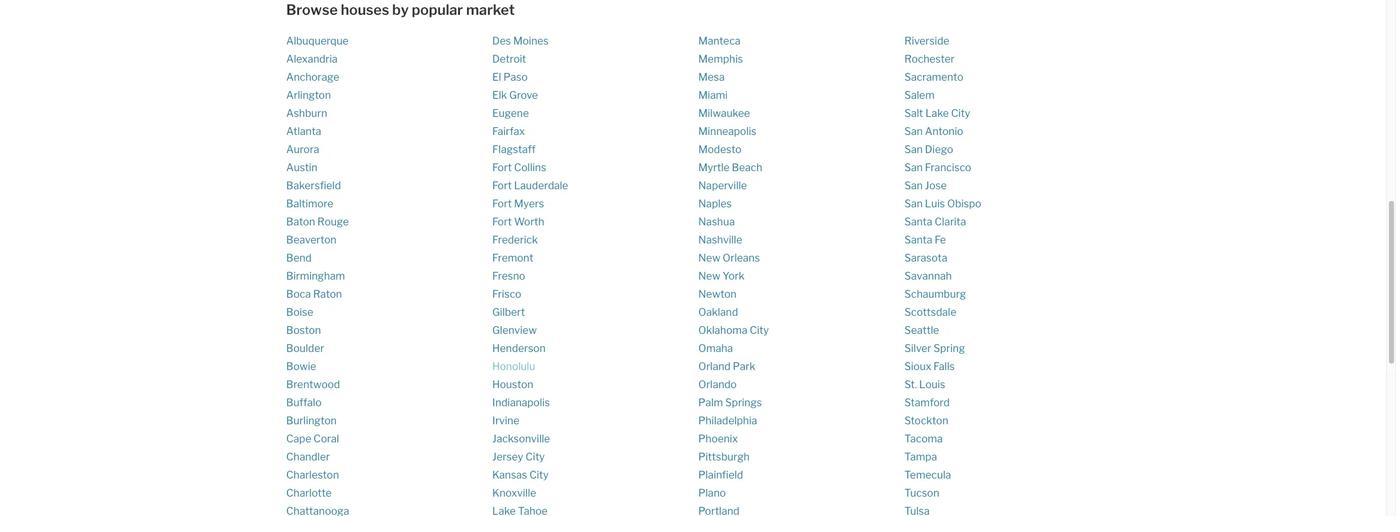 Task type: locate. For each thing, give the bounding box(es) containing it.
fort myers link
[[492, 198, 544, 210]]

new orleans link
[[698, 252, 760, 264]]

santa up santa fe link
[[905, 216, 933, 228]]

alexandria
[[286, 53, 338, 65]]

anchorage
[[286, 71, 339, 84]]

scottsdale
[[905, 306, 957, 319]]

elk
[[492, 89, 507, 102]]

nashua
[[698, 216, 735, 228]]

charleston
[[286, 469, 339, 482]]

0 vertical spatial santa
[[905, 216, 933, 228]]

obispo
[[947, 198, 982, 210]]

1 vertical spatial santa
[[905, 234, 933, 246]]

orleans
[[723, 252, 760, 264]]

myrtle beach link
[[698, 162, 763, 174]]

orlando link
[[698, 379, 737, 391]]

santa clarita link
[[905, 216, 966, 228]]

city inside manteca memphis mesa miami milwaukee minneapolis modesto myrtle beach naperville naples nashua nashville new orleans new york newton oakland oklahoma city omaha orland park orlando palm springs philadelphia phoenix pittsburgh plainfield plano
[[750, 325, 769, 337]]

fort up 'frederick'
[[492, 216, 512, 228]]

ashburn link
[[286, 107, 327, 120]]

1 fort from the top
[[492, 162, 512, 174]]

tucson link
[[905, 487, 940, 500]]

city right lake
[[951, 107, 971, 120]]

cape coral link
[[286, 433, 339, 445]]

seattle
[[905, 325, 939, 337]]

palm
[[698, 397, 723, 409]]

3 san from the top
[[905, 162, 923, 174]]

2 fort from the top
[[492, 180, 512, 192]]

atlanta
[[286, 126, 321, 138]]

new up newton link
[[698, 270, 721, 283]]

des moines detroit el paso elk grove eugene fairfax flagstaff fort collins fort lauderdale fort myers fort worth frederick fremont fresno frisco gilbert glenview henderson honolulu houston indianapolis irvine jacksonville jersey city kansas city knoxville
[[492, 35, 568, 500]]

fairfax
[[492, 126, 525, 138]]

miami
[[698, 89, 728, 102]]

aurora
[[286, 144, 319, 156]]

miami link
[[698, 89, 728, 102]]

milwaukee
[[698, 107, 750, 120]]

charlotte
[[286, 487, 332, 500]]

1 santa from the top
[[905, 216, 933, 228]]

baton rouge link
[[286, 216, 349, 228]]

new down nashville
[[698, 252, 721, 264]]

francisco
[[925, 162, 972, 174]]

jose
[[925, 180, 947, 192]]

san
[[905, 126, 923, 138], [905, 144, 923, 156], [905, 162, 923, 174], [905, 180, 923, 192], [905, 198, 923, 210]]

fort lauderdale link
[[492, 180, 568, 192]]

modesto
[[698, 144, 742, 156]]

lauderdale
[[514, 180, 568, 192]]

albuquerque link
[[286, 35, 349, 47]]

1 vertical spatial new
[[698, 270, 721, 283]]

burlington link
[[286, 415, 337, 427]]

santa up sarasota
[[905, 234, 933, 246]]

city down "jersey city" link
[[530, 469, 549, 482]]

3 fort from the top
[[492, 198, 512, 210]]

san down salt
[[905, 126, 923, 138]]

phoenix
[[698, 433, 738, 445]]

baltimore link
[[286, 198, 333, 210]]

charlotte link
[[286, 487, 332, 500]]

frisco link
[[492, 288, 522, 301]]

sarasota link
[[905, 252, 948, 264]]

plainfield link
[[698, 469, 743, 482]]

beaverton
[[286, 234, 337, 246]]

new
[[698, 252, 721, 264], [698, 270, 721, 283]]

san left jose
[[905, 180, 923, 192]]

silver spring link
[[905, 343, 965, 355]]

boca raton link
[[286, 288, 342, 301]]

antonio
[[925, 126, 963, 138]]

gilbert
[[492, 306, 525, 319]]

sioux
[[905, 361, 932, 373]]

beaverton link
[[286, 234, 337, 246]]

fort up fort myers link
[[492, 180, 512, 192]]

arlington link
[[286, 89, 331, 102]]

fresno link
[[492, 270, 525, 283]]

0 vertical spatial new
[[698, 252, 721, 264]]

park
[[733, 361, 756, 373]]

bend link
[[286, 252, 312, 264]]

charleston link
[[286, 469, 339, 482]]

san antonio link
[[905, 126, 963, 138]]

indianapolis link
[[492, 397, 550, 409]]

schaumburg
[[905, 288, 966, 301]]

lake
[[926, 107, 949, 120]]

omaha
[[698, 343, 733, 355]]

knoxville
[[492, 487, 536, 500]]

san left diego
[[905, 144, 923, 156]]

newton link
[[698, 288, 737, 301]]

collins
[[514, 162, 546, 174]]

boca
[[286, 288, 311, 301]]

san up san jose link
[[905, 162, 923, 174]]

fort down flagstaff link
[[492, 162, 512, 174]]

austin
[[286, 162, 318, 174]]

2 santa from the top
[[905, 234, 933, 246]]

city inside riverside rochester sacramento salem salt lake city san antonio san diego san francisco san jose san luis obispo santa clarita santa fe sarasota savannah schaumburg scottsdale seattle silver spring sioux falls st. louis stamford stockton tacoma tampa temecula tucson
[[951, 107, 971, 120]]

anchorage link
[[286, 71, 339, 84]]

fort up fort worth link at left top
[[492, 198, 512, 210]]

flagstaff link
[[492, 144, 536, 156]]

glenview link
[[492, 325, 537, 337]]

plano
[[698, 487, 726, 500]]

5 san from the top
[[905, 198, 923, 210]]

san francisco link
[[905, 162, 972, 174]]

moines
[[513, 35, 549, 47]]

grove
[[509, 89, 538, 102]]

city right oklahoma
[[750, 325, 769, 337]]

ashburn
[[286, 107, 327, 120]]

des
[[492, 35, 511, 47]]

orlando
[[698, 379, 737, 391]]

sacramento link
[[905, 71, 964, 84]]

san left luis
[[905, 198, 923, 210]]

houston
[[492, 379, 534, 391]]

paso
[[504, 71, 528, 84]]

browse houses by popular market
[[286, 1, 515, 18]]

san luis obispo link
[[905, 198, 982, 210]]

schaumburg link
[[905, 288, 966, 301]]

aurora link
[[286, 144, 319, 156]]



Task type: describe. For each thing, give the bounding box(es) containing it.
fresno
[[492, 270, 525, 283]]

4 fort from the top
[[492, 216, 512, 228]]

2 new from the top
[[698, 270, 721, 283]]

stamford link
[[905, 397, 950, 409]]

tampa link
[[905, 451, 937, 463]]

fremont link
[[492, 252, 533, 264]]

el
[[492, 71, 501, 84]]

austin link
[[286, 162, 318, 174]]

cape
[[286, 433, 311, 445]]

baton
[[286, 216, 315, 228]]

temecula link
[[905, 469, 951, 482]]

1 san from the top
[[905, 126, 923, 138]]

2 san from the top
[[905, 144, 923, 156]]

baltimore
[[286, 198, 333, 210]]

palm springs link
[[698, 397, 762, 409]]

spring
[[934, 343, 965, 355]]

rochester
[[905, 53, 955, 65]]

newton
[[698, 288, 737, 301]]

phoenix link
[[698, 433, 738, 445]]

city down 'jacksonville' link
[[526, 451, 545, 463]]

worth
[[514, 216, 544, 228]]

tucson
[[905, 487, 940, 500]]

scottsdale link
[[905, 306, 957, 319]]

memphis
[[698, 53, 743, 65]]

riverside link
[[905, 35, 950, 47]]

arlington
[[286, 89, 331, 102]]

buffalo
[[286, 397, 322, 409]]

fe
[[935, 234, 946, 246]]

rochester link
[[905, 53, 955, 65]]

bakersfield link
[[286, 180, 341, 192]]

milwaukee link
[[698, 107, 750, 120]]

naples
[[698, 198, 732, 210]]

omaha link
[[698, 343, 733, 355]]

bowie
[[286, 361, 316, 373]]

tacoma
[[905, 433, 943, 445]]

st.
[[905, 379, 917, 391]]

savannah link
[[905, 270, 952, 283]]

glenview
[[492, 325, 537, 337]]

luis
[[925, 198, 945, 210]]

jersey
[[492, 451, 523, 463]]

alexandria link
[[286, 53, 338, 65]]

oakland
[[698, 306, 738, 319]]

philadelphia
[[698, 415, 757, 427]]

birmingham
[[286, 270, 345, 283]]

plano link
[[698, 487, 726, 500]]

mesa
[[698, 71, 725, 84]]

detroit
[[492, 53, 526, 65]]

pittsburgh
[[698, 451, 750, 463]]

albuquerque alexandria anchorage arlington ashburn atlanta aurora austin bakersfield baltimore baton rouge beaverton bend birmingham boca raton boise boston boulder bowie brentwood buffalo burlington cape coral chandler charleston charlotte
[[286, 35, 349, 500]]

4 san from the top
[[905, 180, 923, 192]]

savannah
[[905, 270, 952, 283]]

flagstaff
[[492, 144, 536, 156]]

san diego link
[[905, 144, 953, 156]]

diego
[[925, 144, 953, 156]]

knoxville link
[[492, 487, 536, 500]]

tacoma link
[[905, 433, 943, 445]]

rouge
[[317, 216, 349, 228]]

henderson
[[492, 343, 546, 355]]

indianapolis
[[492, 397, 550, 409]]

boise link
[[286, 306, 313, 319]]

clarita
[[935, 216, 966, 228]]

orland
[[698, 361, 731, 373]]

minneapolis
[[698, 126, 757, 138]]

honolulu link
[[492, 361, 535, 373]]

elk grove link
[[492, 89, 538, 102]]

temecula
[[905, 469, 951, 482]]

fort collins link
[[492, 162, 546, 174]]

riverside
[[905, 35, 950, 47]]

oakland link
[[698, 306, 738, 319]]

kansas city link
[[492, 469, 549, 482]]

1 new from the top
[[698, 252, 721, 264]]

raton
[[313, 288, 342, 301]]

gilbert link
[[492, 306, 525, 319]]

york
[[723, 270, 745, 283]]

salem link
[[905, 89, 935, 102]]

frisco
[[492, 288, 522, 301]]

sacramento
[[905, 71, 964, 84]]

seattle link
[[905, 325, 939, 337]]

san jose link
[[905, 180, 947, 192]]

memphis link
[[698, 53, 743, 65]]

jacksonville
[[492, 433, 550, 445]]

plainfield
[[698, 469, 743, 482]]

popular
[[412, 1, 463, 18]]

orland park link
[[698, 361, 756, 373]]



Task type: vqa. For each thing, say whether or not it's contained in the screenshot.
'Nashville' LINK
yes



